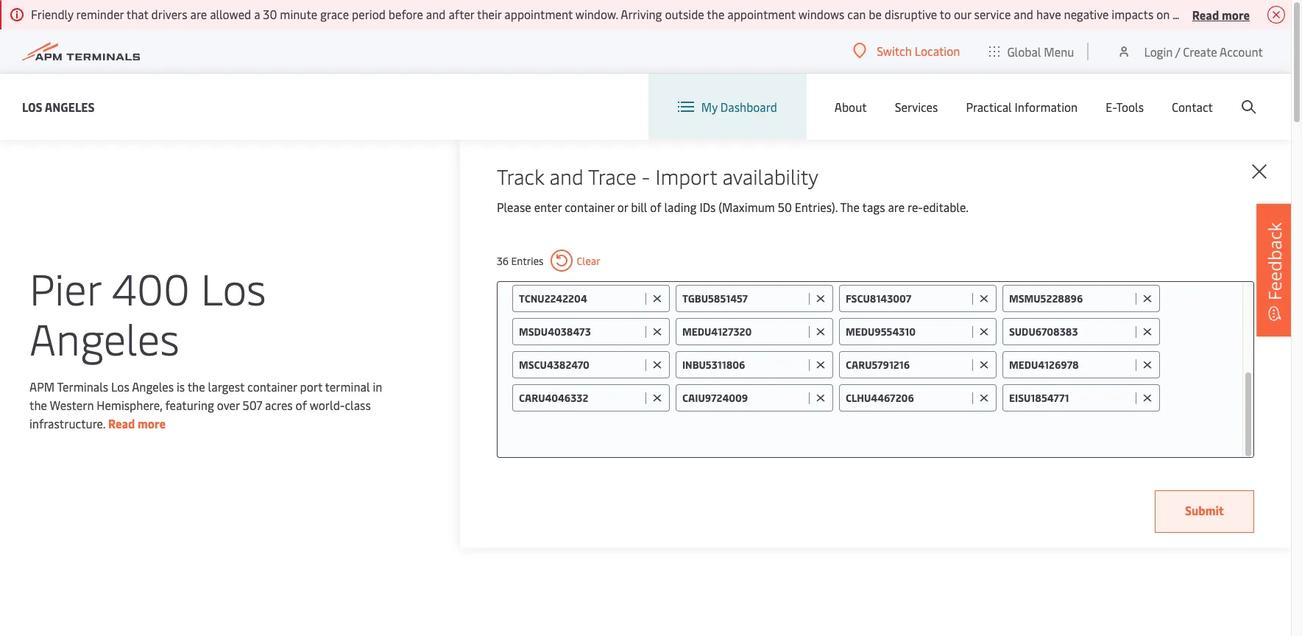 Task type: vqa. For each thing, say whether or not it's contained in the screenshot.
the right numbers
no



Task type: locate. For each thing, give the bounding box(es) containing it.
the right 'is'
[[188, 378, 205, 394]]

0 vertical spatial read more
[[1193, 6, 1250, 22]]

read inside button
[[1193, 6, 1220, 22]]

1 horizontal spatial read
[[1193, 6, 1220, 22]]

los
[[22, 98, 42, 115], [201, 258, 266, 316], [111, 378, 129, 394]]

2 vertical spatial los
[[111, 378, 129, 394]]

or
[[618, 199, 628, 215]]

1 vertical spatial los
[[201, 258, 266, 316]]

read more up login / create account
[[1193, 6, 1250, 22]]

over
[[217, 397, 240, 413]]

1 vertical spatial container
[[247, 378, 297, 394]]

/
[[1176, 43, 1181, 59]]

more
[[1222, 6, 1250, 22], [138, 415, 166, 431]]

1 horizontal spatial are
[[888, 199, 905, 215]]

50
[[778, 199, 792, 215]]

angeles inside apm terminals los angeles is the largest container port terminal in the western hemisphere, featuring over 507 acres of world-class infrastructure.
[[132, 378, 174, 394]]

drivers right that
[[151, 6, 188, 22]]

read
[[1193, 6, 1220, 22], [108, 415, 135, 431]]

1 horizontal spatial of
[[650, 199, 662, 215]]

0 horizontal spatial more
[[138, 415, 166, 431]]

dashboard
[[721, 99, 778, 115]]

drivers
[[151, 6, 188, 22], [1173, 6, 1209, 22]]

more inside read more button
[[1222, 6, 1250, 22]]

feedback button
[[1257, 204, 1294, 337]]

of right bill
[[650, 199, 662, 215]]

2 vertical spatial the
[[29, 397, 47, 413]]

windows
[[799, 6, 845, 22]]

period
[[352, 6, 386, 22]]

more up account
[[1222, 6, 1250, 22]]

1 vertical spatial angeles
[[29, 308, 179, 366]]

2 horizontal spatial los
[[201, 258, 266, 316]]

pier
[[29, 258, 101, 316]]

the
[[841, 199, 860, 215]]

on
[[1157, 6, 1170, 22], [1270, 6, 1284, 22]]

2 vertical spatial angeles
[[132, 378, 174, 394]]

login / create account link
[[1117, 29, 1264, 73]]

angeles
[[45, 98, 95, 115], [29, 308, 179, 366], [132, 378, 174, 394]]

container up acres
[[247, 378, 297, 394]]

are
[[190, 6, 207, 22], [888, 199, 905, 215]]

0 vertical spatial more
[[1222, 6, 1250, 22]]

global menu button
[[975, 29, 1089, 73]]

terminals
[[57, 378, 108, 394]]

friendly reminder that drivers are allowed a 30 minute grace period before and after their appointment window. arriving outside the appointment windows can be disruptive to our service and have negative impacts on drivers who arrive on tim
[[31, 6, 1303, 22]]

my dashboard button
[[678, 74, 778, 140]]

0 horizontal spatial read more
[[108, 415, 166, 431]]

account
[[1220, 43, 1264, 59]]

0 vertical spatial angeles
[[45, 98, 95, 115]]

los inside pier 400 los angeles
[[201, 258, 266, 316]]

tools
[[1117, 99, 1144, 115]]

contact
[[1172, 99, 1214, 115]]

1 horizontal spatial appointment
[[728, 6, 796, 22]]

window.
[[576, 6, 618, 22]]

30
[[263, 6, 277, 22]]

los inside apm terminals los angeles is the largest container port terminal in the western hemisphere, featuring over 507 acres of world-class infrastructure.
[[111, 378, 129, 394]]

create
[[1184, 43, 1218, 59]]

arriving
[[621, 6, 662, 22]]

are left allowed
[[190, 6, 207, 22]]

read down hemisphere, at the bottom left of the page
[[108, 415, 135, 431]]

1 vertical spatial read
[[108, 415, 135, 431]]

appointment left the windows
[[728, 6, 796, 22]]

1 horizontal spatial read more
[[1193, 6, 1250, 22]]

of inside apm terminals los angeles is the largest container port terminal in the western hemisphere, featuring over 507 acres of world-class infrastructure.
[[296, 397, 307, 413]]

the down apm
[[29, 397, 47, 413]]

on right impacts
[[1157, 6, 1170, 22]]

1 vertical spatial read more
[[108, 415, 166, 431]]

container inside apm terminals los angeles is the largest container port terminal in the western hemisphere, featuring over 507 acres of world-class infrastructure.
[[247, 378, 297, 394]]

arrive
[[1237, 6, 1267, 22]]

reminder
[[76, 6, 124, 22]]

negative
[[1064, 6, 1109, 22]]

1 vertical spatial the
[[188, 378, 205, 394]]

more down hemisphere, at the bottom left of the page
[[138, 415, 166, 431]]

los for 400
[[201, 258, 266, 316]]

1 vertical spatial of
[[296, 397, 307, 413]]

drivers left who
[[1173, 6, 1209, 22]]

our
[[954, 6, 972, 22]]

0 horizontal spatial of
[[296, 397, 307, 413]]

terminal
[[325, 378, 370, 394]]

1 horizontal spatial more
[[1222, 6, 1250, 22]]

1 horizontal spatial container
[[565, 199, 615, 215]]

submit button
[[1155, 490, 1255, 533]]

of
[[650, 199, 662, 215], [296, 397, 307, 413]]

read more link
[[108, 415, 166, 431]]

on left tim
[[1270, 6, 1284, 22]]

0 horizontal spatial drivers
[[151, 6, 188, 22]]

0 horizontal spatial read
[[108, 415, 135, 431]]

e-tools
[[1106, 99, 1144, 115]]

container left the or in the top of the page
[[565, 199, 615, 215]]

2 horizontal spatial the
[[707, 6, 725, 22]]

appointment right their
[[505, 6, 573, 22]]

2 appointment from the left
[[728, 6, 796, 22]]

my dashboard
[[702, 99, 778, 115]]

port
[[300, 378, 323, 394]]

about button
[[835, 74, 867, 140]]

0 horizontal spatial los
[[22, 98, 42, 115]]

1 on from the left
[[1157, 6, 1170, 22]]

read more
[[1193, 6, 1250, 22], [108, 415, 166, 431]]

Entered ID text field
[[846, 292, 969, 306], [1010, 325, 1133, 339], [519, 358, 642, 372], [846, 358, 969, 372], [846, 391, 969, 405], [1010, 391, 1133, 405]]

the right outside
[[707, 6, 725, 22]]

pier 400 los angeles
[[29, 258, 266, 366]]

is
[[177, 378, 185, 394]]

0 horizontal spatial appointment
[[505, 6, 573, 22]]

switch location button
[[854, 43, 961, 59]]

tags
[[863, 199, 886, 215]]

0 vertical spatial the
[[707, 6, 725, 22]]

of down port
[[296, 397, 307, 413]]

menu
[[1044, 43, 1075, 59]]

trace
[[588, 162, 637, 190]]

0 vertical spatial are
[[190, 6, 207, 22]]

read more down hemisphere, at the bottom left of the page
[[108, 415, 166, 431]]

0 horizontal spatial container
[[247, 378, 297, 394]]

1 vertical spatial more
[[138, 415, 166, 431]]

services button
[[895, 74, 938, 140]]

read up login / create account
[[1193, 6, 1220, 22]]

0 vertical spatial read
[[1193, 6, 1220, 22]]

Entered ID text field
[[519, 292, 642, 306], [683, 292, 806, 306], [1010, 292, 1133, 306], [519, 325, 642, 339], [683, 325, 806, 339], [846, 325, 969, 339], [683, 358, 806, 372], [1010, 358, 1133, 372], [519, 391, 642, 405], [683, 391, 806, 405]]

lading
[[665, 199, 697, 215]]

400
[[112, 258, 190, 316]]

angeles inside pier 400 los angeles
[[29, 308, 179, 366]]

featuring
[[165, 397, 214, 413]]

appointment
[[505, 6, 573, 22], [728, 6, 796, 22]]

1 horizontal spatial drivers
[[1173, 6, 1209, 22]]

0 horizontal spatial on
[[1157, 6, 1170, 22]]

the
[[707, 6, 725, 22], [188, 378, 205, 394], [29, 397, 47, 413]]

ids
[[700, 199, 716, 215]]

1 drivers from the left
[[151, 6, 188, 22]]

36
[[497, 254, 509, 268]]

and up the enter
[[550, 162, 584, 190]]

apm
[[29, 378, 55, 394]]

practical
[[966, 99, 1012, 115]]

1 horizontal spatial on
[[1270, 6, 1284, 22]]

are left re-
[[888, 199, 905, 215]]

la secondary image
[[79, 375, 337, 596]]

and left the have
[[1014, 6, 1034, 22]]

a
[[254, 6, 260, 22]]

submit
[[1186, 502, 1225, 518]]

0 vertical spatial of
[[650, 199, 662, 215]]

and left the 'after'
[[426, 6, 446, 22]]

1 horizontal spatial los
[[111, 378, 129, 394]]

angeles for terminals
[[132, 378, 174, 394]]

track and trace - import availability
[[497, 162, 819, 190]]

have
[[1037, 6, 1062, 22]]

2 drivers from the left
[[1173, 6, 1209, 22]]



Task type: describe. For each thing, give the bounding box(es) containing it.
please enter container or bill of lading ids (maximum 50 entries). the tags are re-editable.
[[497, 199, 969, 215]]

0 horizontal spatial and
[[426, 6, 446, 22]]

login
[[1145, 43, 1173, 59]]

allowed
[[210, 6, 251, 22]]

read more for read more "link"
[[108, 415, 166, 431]]

apm terminals los angeles is the largest container port terminal in the western hemisphere, featuring over 507 acres of world-class infrastructure.
[[29, 378, 382, 431]]

track
[[497, 162, 545, 190]]

infrastructure.
[[29, 415, 105, 431]]

entries).
[[795, 199, 838, 215]]

switch location
[[877, 43, 961, 59]]

angeles for 400
[[29, 308, 179, 366]]

about
[[835, 99, 867, 115]]

before
[[389, 6, 423, 22]]

e-tools button
[[1106, 74, 1144, 140]]

practical information button
[[966, 74, 1078, 140]]

be
[[869, 6, 882, 22]]

more for read more "link"
[[138, 415, 166, 431]]

friendly
[[31, 6, 73, 22]]

0 horizontal spatial the
[[29, 397, 47, 413]]

to
[[940, 6, 951, 22]]

location
[[915, 43, 961, 59]]

e-
[[1106, 99, 1117, 115]]

read for read more button
[[1193, 6, 1220, 22]]

more for read more button
[[1222, 6, 1250, 22]]

after
[[449, 6, 475, 22]]

36 entries
[[497, 254, 544, 268]]

my
[[702, 99, 718, 115]]

impacts
[[1112, 6, 1154, 22]]

service
[[975, 6, 1011, 22]]

availability
[[723, 162, 819, 190]]

switch
[[877, 43, 912, 59]]

western
[[50, 397, 94, 413]]

read more button
[[1193, 5, 1250, 24]]

0 vertical spatial container
[[565, 199, 615, 215]]

clear button
[[551, 250, 601, 272]]

editable.
[[923, 199, 969, 215]]

2 on from the left
[[1270, 6, 1284, 22]]

that
[[126, 6, 149, 22]]

los angeles
[[22, 98, 95, 115]]

1 horizontal spatial and
[[550, 162, 584, 190]]

close alert image
[[1268, 6, 1286, 24]]

1 vertical spatial are
[[888, 199, 905, 215]]

login / create account
[[1145, 43, 1264, 59]]

class
[[345, 397, 371, 413]]

hemisphere,
[[97, 397, 162, 413]]

0 vertical spatial los
[[22, 98, 42, 115]]

disruptive
[[885, 6, 938, 22]]

world-
[[310, 397, 345, 413]]

0 horizontal spatial are
[[190, 6, 207, 22]]

grace
[[320, 6, 349, 22]]

507
[[243, 397, 262, 413]]

minute
[[280, 6, 318, 22]]

1 appointment from the left
[[505, 6, 573, 22]]

services
[[895, 99, 938, 115]]

-
[[642, 162, 650, 190]]

bill
[[631, 199, 647, 215]]

information
[[1015, 99, 1078, 115]]

please
[[497, 199, 531, 215]]

in
[[373, 378, 382, 394]]

tim
[[1286, 6, 1303, 22]]

enter
[[534, 199, 562, 215]]

los angeles link
[[22, 98, 95, 116]]

read more for read more button
[[1193, 6, 1250, 22]]

2 horizontal spatial and
[[1014, 6, 1034, 22]]

re-
[[908, 199, 923, 215]]

global
[[1008, 43, 1042, 59]]

read for read more "link"
[[108, 415, 135, 431]]

los for terminals
[[111, 378, 129, 394]]

clear
[[577, 254, 601, 268]]

acres
[[265, 397, 293, 413]]

feedback
[[1263, 222, 1287, 300]]

entries
[[511, 254, 544, 268]]

(maximum
[[719, 199, 775, 215]]

outside
[[665, 6, 705, 22]]

largest
[[208, 378, 245, 394]]

can
[[848, 6, 866, 22]]

1 horizontal spatial the
[[188, 378, 205, 394]]

who
[[1212, 6, 1234, 22]]



